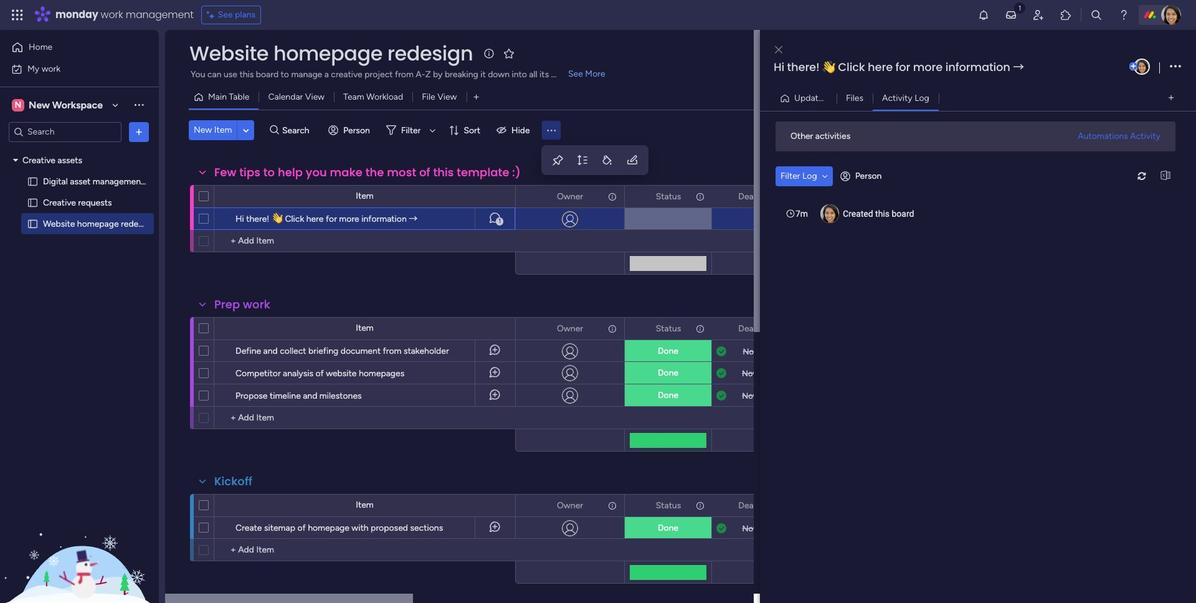Task type: locate. For each thing, give the bounding box(es) containing it.
work right prep
[[243, 297, 270, 312]]

redesign up file
[[388, 39, 473, 67]]

v2 done deadline image for nov 12
[[717, 346, 727, 357]]

v2 done deadline image left nov 26
[[717, 523, 727, 535]]

1 vertical spatial person button
[[836, 166, 890, 186]]

0 vertical spatial information
[[946, 59, 1011, 75]]

of right analysis
[[316, 368, 324, 379]]

3 deadline field from the top
[[736, 499, 776, 513]]

redesign down (dam)
[[121, 218, 155, 229]]

nov left '28'
[[743, 391, 758, 401]]

column information image for kickoff
[[608, 501, 618, 511]]

1 vertical spatial new
[[194, 125, 212, 135]]

click up files in the top right of the page
[[839, 59, 866, 75]]

here inside field
[[868, 59, 893, 75]]

owner for kickoff
[[557, 500, 583, 511]]

work inside button
[[42, 63, 61, 74]]

1 vertical spatial owner
[[557, 323, 583, 334]]

1 + add item text field from the top
[[221, 234, 322, 249]]

item
[[214, 125, 232, 135], [356, 191, 374, 201], [356, 323, 374, 333], [356, 500, 374, 511]]

for down make
[[326, 214, 337, 224]]

1 deadline field from the top
[[736, 190, 776, 204]]

angle down image right filter log
[[823, 172, 828, 180]]

0 vertical spatial this
[[433, 165, 454, 180]]

information down the
[[362, 214, 407, 224]]

of for homepages
[[316, 368, 324, 379]]

2 owner field from the top
[[554, 322, 587, 336]]

new inside button
[[194, 125, 212, 135]]

hi down close 'icon'
[[774, 59, 785, 75]]

log for activity log
[[915, 93, 930, 103]]

2 view from the left
[[438, 92, 457, 102]]

item down main table button
[[214, 125, 232, 135]]

sitemap
[[264, 523, 295, 534]]

0 horizontal spatial for
[[326, 214, 337, 224]]

show board description image
[[482, 47, 497, 60]]

1 vertical spatial status
[[656, 323, 682, 334]]

2 status field from the top
[[653, 322, 685, 336]]

1 vertical spatial and
[[303, 391, 318, 401]]

0 horizontal spatial information
[[362, 214, 407, 224]]

and
[[263, 346, 278, 357], [303, 391, 318, 401]]

options image
[[1171, 58, 1182, 75], [607, 186, 616, 207], [695, 318, 704, 339], [607, 495, 616, 516], [695, 495, 704, 516]]

with
[[352, 523, 369, 534]]

👋 up /
[[823, 59, 836, 75]]

activity right files in the top right of the page
[[883, 93, 913, 103]]

sort button
[[444, 120, 488, 140]]

status for column information image
[[656, 323, 682, 334]]

new item button
[[189, 120, 237, 140]]

0 vertical spatial website
[[190, 39, 269, 67]]

main
[[208, 92, 227, 102]]

here up activity log
[[868, 59, 893, 75]]

done for competitor analysis of website homepages
[[658, 368, 679, 378]]

angle down image
[[243, 126, 249, 135], [823, 172, 828, 180]]

log inside filter log button
[[803, 170, 818, 181]]

creative right caret down image
[[22, 155, 55, 166]]

0 horizontal spatial hi there!   👋  click here for more information  →
[[236, 214, 418, 224]]

file view
[[422, 92, 457, 102]]

deadline for few tips to help you make the most of this template :)
[[739, 191, 773, 202]]

help image
[[1118, 9, 1131, 21]]

status for column information icon related to few tips to help you make the most of this template :)
[[656, 191, 682, 202]]

item up document
[[356, 323, 374, 333]]

1 done from the top
[[658, 346, 679, 357]]

1 vertical spatial work
[[42, 63, 61, 74]]

person up the created this board
[[856, 171, 882, 181]]

2 vertical spatial deadline field
[[736, 499, 776, 513]]

export to excel image
[[1156, 171, 1176, 181]]

1 deadline from the top
[[739, 191, 773, 202]]

new down main in the top of the page
[[194, 125, 212, 135]]

+ Add Item text field
[[221, 234, 322, 249], [221, 411, 322, 426], [221, 543, 322, 558]]

0 vertical spatial status field
[[653, 190, 685, 204]]

of right most
[[419, 165, 431, 180]]

add to favorites image
[[503, 47, 516, 60]]

and down competitor analysis of website homepages
[[303, 391, 318, 401]]

1 down template
[[499, 218, 501, 225]]

status
[[656, 191, 682, 202], [656, 323, 682, 334], [656, 500, 682, 511]]

0 vertical spatial redesign
[[388, 39, 473, 67]]

website down see plans button
[[190, 39, 269, 67]]

management for work
[[126, 7, 194, 22]]

other
[[791, 131, 814, 142]]

for up activity log
[[896, 59, 911, 75]]

0 horizontal spatial this
[[433, 165, 454, 180]]

of right sitemap
[[298, 523, 306, 534]]

→ down the inbox image
[[1014, 59, 1025, 75]]

1 vertical spatial owner field
[[554, 322, 587, 336]]

options image
[[133, 126, 145, 138], [695, 186, 704, 207], [607, 318, 616, 339]]

0 horizontal spatial log
[[803, 170, 818, 181]]

3 v2 done deadline image from the top
[[717, 390, 727, 402]]

1 horizontal spatial more
[[914, 59, 943, 75]]

0 horizontal spatial activity
[[883, 93, 913, 103]]

1 horizontal spatial view
[[438, 92, 457, 102]]

other activities
[[791, 131, 851, 142]]

person button
[[324, 120, 378, 140], [836, 166, 890, 186]]

2 horizontal spatial of
[[419, 165, 431, 180]]

homepage up the team
[[274, 39, 383, 67]]

filter left arrow down image
[[401, 125, 421, 136]]

website homepage redesign down 'requests'
[[43, 218, 155, 229]]

1 vertical spatial there!
[[246, 214, 270, 224]]

1 v2 done deadline image from the top
[[717, 346, 727, 357]]

0 vertical spatial management
[[126, 7, 194, 22]]

3 owner field from the top
[[554, 499, 587, 513]]

1 horizontal spatial information
[[946, 59, 1011, 75]]

there! up updates / 1 'button'
[[788, 59, 820, 75]]

of for with
[[298, 523, 306, 534]]

:)
[[513, 165, 521, 180]]

1 vertical spatial activity
[[1131, 131, 1161, 141]]

view right calendar
[[305, 92, 325, 102]]

filter up 7m on the right
[[781, 170, 801, 181]]

log up 7m on the right
[[803, 170, 818, 181]]

1 horizontal spatial activity
[[1131, 131, 1161, 141]]

1 horizontal spatial new
[[194, 125, 212, 135]]

1 horizontal spatial there!
[[788, 59, 820, 75]]

collect
[[280, 346, 306, 357]]

2 deadline from the top
[[739, 323, 773, 334]]

1 horizontal spatial and
[[303, 391, 318, 401]]

2 vertical spatial owner field
[[554, 499, 587, 513]]

table
[[229, 92, 250, 102]]

created
[[843, 209, 874, 218]]

1 horizontal spatial click
[[839, 59, 866, 75]]

select product image
[[11, 9, 24, 21]]

created this board
[[843, 209, 915, 218]]

1 inside 'button'
[[835, 93, 839, 103]]

done for propose timeline and milestones
[[658, 390, 679, 401]]

0 vertical spatial website homepage redesign
[[190, 39, 473, 67]]

nov 26
[[743, 524, 769, 533]]

this left template
[[433, 165, 454, 180]]

1 vertical spatial filter
[[781, 170, 801, 181]]

website inside list box
[[43, 218, 75, 229]]

done
[[658, 346, 679, 357], [658, 368, 679, 378], [658, 390, 679, 401], [658, 523, 679, 534]]

log inside activity log button
[[915, 93, 930, 103]]

file view button
[[413, 87, 467, 107]]

more up activity log
[[914, 59, 943, 75]]

1 vertical spatial deadline field
[[736, 322, 776, 336]]

0 vertical spatial owner field
[[554, 190, 587, 204]]

v2 done deadline image for nov 28
[[717, 390, 727, 402]]

1 status from the top
[[656, 191, 682, 202]]

1 horizontal spatial this
[[876, 209, 890, 218]]

0 vertical spatial more
[[914, 59, 943, 75]]

2 vertical spatial + add item text field
[[221, 543, 322, 558]]

item for kickoff
[[356, 500, 374, 511]]

homepage left the with
[[308, 523, 350, 534]]

1 horizontal spatial for
[[896, 59, 911, 75]]

and right the define
[[263, 346, 278, 357]]

hi there!   👋  click here for more information  → up activity log
[[774, 59, 1025, 75]]

plans
[[235, 9, 256, 20]]

Deadline field
[[736, 190, 776, 204], [736, 322, 776, 336], [736, 499, 776, 513]]

0 horizontal spatial website
[[43, 218, 75, 229]]

Website homepage redesign field
[[186, 39, 476, 67]]

option
[[0, 149, 159, 151]]

0 horizontal spatial website homepage redesign
[[43, 218, 155, 229]]

0 vertical spatial work
[[101, 7, 123, 22]]

v2 done deadline image for nov 20
[[717, 367, 727, 379]]

→
[[1014, 59, 1025, 75], [409, 214, 418, 224]]

v2 done deadline image left nov 12
[[717, 346, 727, 357]]

see for see plans
[[218, 9, 233, 20]]

2 public board image from the top
[[27, 218, 39, 230]]

1 status field from the top
[[653, 190, 685, 204]]

hide button
[[492, 120, 538, 140]]

nov
[[743, 347, 758, 356], [742, 369, 758, 378], [743, 391, 758, 401], [743, 524, 758, 533]]

2 horizontal spatial options image
[[695, 186, 704, 207]]

information
[[946, 59, 1011, 75], [362, 214, 407, 224]]

0 horizontal spatial click
[[285, 214, 304, 224]]

Few tips to help you make the most of this template :) field
[[211, 165, 524, 181]]

see plans
[[218, 9, 256, 20]]

0 vertical spatial of
[[419, 165, 431, 180]]

1 vertical spatial options image
[[695, 186, 704, 207]]

Status field
[[653, 190, 685, 204], [653, 322, 685, 336], [653, 499, 685, 513]]

filter inside popup button
[[401, 125, 421, 136]]

1 vertical spatial log
[[803, 170, 818, 181]]

view right file
[[438, 92, 457, 102]]

public board image up public board icon
[[27, 175, 39, 187]]

public board image down public board icon
[[27, 218, 39, 230]]

done for define and collect briefing document from stakeholder
[[658, 346, 679, 357]]

1 horizontal spatial person
[[856, 171, 882, 181]]

this
[[433, 165, 454, 180], [876, 209, 890, 218]]

website homepage redesign inside list box
[[43, 218, 155, 229]]

v2 done deadline image left nov 28 on the bottom
[[717, 390, 727, 402]]

0 vertical spatial see
[[218, 9, 233, 20]]

0 vertical spatial there!
[[788, 59, 820, 75]]

nov 12
[[743, 347, 768, 356]]

workspace options image
[[133, 99, 145, 111]]

there! down "tips"
[[246, 214, 270, 224]]

status field for column information image
[[653, 322, 685, 336]]

1 vertical spatial homepage
[[77, 218, 119, 229]]

for
[[896, 59, 911, 75], [326, 214, 337, 224]]

website homepage redesign up the team
[[190, 39, 473, 67]]

owner
[[557, 191, 583, 202], [557, 323, 583, 334], [557, 500, 583, 511]]

propose
[[236, 391, 268, 401]]

3 done from the top
[[658, 390, 679, 401]]

filter log
[[781, 170, 818, 181]]

v2 done deadline image left the nov 20
[[717, 367, 727, 379]]

competitor
[[236, 368, 281, 379]]

click down help
[[285, 214, 304, 224]]

0 vertical spatial filter
[[401, 125, 421, 136]]

0 horizontal spatial person
[[343, 125, 370, 136]]

add view image
[[474, 93, 479, 102]]

nov left 26
[[743, 524, 758, 533]]

Owner field
[[554, 190, 587, 204], [554, 322, 587, 336], [554, 499, 587, 513]]

column information image
[[696, 324, 706, 334]]

0 vertical spatial for
[[896, 59, 911, 75]]

1 vertical spatial public board image
[[27, 218, 39, 230]]

refresh image
[[1133, 171, 1153, 181]]

information down notifications icon
[[946, 59, 1011, 75]]

work
[[101, 7, 123, 22], [42, 63, 61, 74], [243, 297, 270, 312]]

work right my
[[42, 63, 61, 74]]

👋 down to
[[272, 214, 283, 224]]

3 owner from the top
[[557, 500, 583, 511]]

see left more
[[569, 69, 583, 79]]

2 vertical spatial status
[[656, 500, 682, 511]]

files
[[846, 93, 864, 103]]

calendar
[[268, 92, 303, 102]]

1 vertical spatial creative
[[43, 197, 76, 208]]

creative down digital
[[43, 197, 76, 208]]

deadline field for few tips to help you make the most of this template :)
[[736, 190, 776, 204]]

nov 28
[[743, 391, 769, 401]]

nov left 20
[[742, 369, 758, 378]]

hi there!   👋  click here for more information  → down you
[[236, 214, 418, 224]]

activity log
[[883, 93, 930, 103]]

0 vertical spatial options image
[[133, 126, 145, 138]]

new right n on the left of the page
[[29, 99, 50, 111]]

1 public board image from the top
[[27, 175, 39, 187]]

column information image
[[608, 192, 618, 202], [696, 192, 706, 202], [608, 324, 618, 334], [608, 501, 618, 511], [696, 501, 706, 511]]

activity log button
[[873, 88, 939, 108]]

1 horizontal spatial work
[[101, 7, 123, 22]]

1 vertical spatial 1
[[499, 218, 501, 225]]

activity
[[883, 93, 913, 103], [1131, 131, 1161, 141]]

homepage inside list box
[[77, 218, 119, 229]]

prep
[[214, 297, 240, 312]]

work for prep
[[243, 297, 270, 312]]

here
[[868, 59, 893, 75], [306, 214, 324, 224]]

0 horizontal spatial hi
[[236, 214, 244, 224]]

0 horizontal spatial work
[[42, 63, 61, 74]]

0 horizontal spatial there!
[[246, 214, 270, 224]]

0 vertical spatial person button
[[324, 120, 378, 140]]

1 horizontal spatial hi
[[774, 59, 785, 75]]

2 vertical spatial owner
[[557, 500, 583, 511]]

2 done from the top
[[658, 368, 679, 378]]

person button up created
[[836, 166, 890, 186]]

creative
[[22, 155, 55, 166], [43, 197, 76, 208]]

person button down the team
[[324, 120, 378, 140]]

redesign
[[388, 39, 473, 67], [121, 218, 155, 229]]

2 horizontal spatial work
[[243, 297, 270, 312]]

deadline field for kickoff
[[736, 499, 776, 513]]

v2 done deadline image
[[717, 346, 727, 357], [717, 367, 727, 379], [717, 390, 727, 402], [717, 523, 727, 535]]

👋 inside field
[[823, 59, 836, 75]]

activity up refresh image
[[1131, 131, 1161, 141]]

james peterson image
[[1162, 5, 1182, 25]]

monday
[[55, 7, 98, 22]]

team workload
[[344, 92, 403, 102]]

1 vertical spatial angle down image
[[823, 172, 828, 180]]

analysis
[[283, 368, 314, 379]]

2 vertical spatial of
[[298, 523, 306, 534]]

2 vertical spatial options image
[[607, 318, 616, 339]]

item inside button
[[214, 125, 232, 135]]

nov left 12
[[743, 347, 758, 356]]

automations activity button
[[1074, 126, 1166, 146]]

1 vertical spatial website homepage redesign
[[43, 218, 155, 229]]

0 vertical spatial public board image
[[27, 175, 39, 187]]

0 horizontal spatial of
[[298, 523, 306, 534]]

person down the team
[[343, 125, 370, 136]]

website down 'creative requests'
[[43, 218, 75, 229]]

1 vertical spatial management
[[93, 176, 144, 187]]

→ down most
[[409, 214, 418, 224]]

hi down "tips"
[[236, 214, 244, 224]]

2 v2 done deadline image from the top
[[717, 367, 727, 379]]

filter log button
[[776, 166, 833, 186]]

workspace selection element
[[12, 98, 105, 113]]

1 vertical spatial deadline
[[739, 323, 773, 334]]

1 horizontal spatial filter
[[781, 170, 801, 181]]

work inside field
[[243, 297, 270, 312]]

milestones
[[320, 391, 362, 401]]

nov for nov 28
[[743, 391, 758, 401]]

log down hi there!   👋  click here for more information  → field
[[915, 93, 930, 103]]

updates / 1
[[795, 93, 839, 103]]

more down make
[[339, 214, 360, 224]]

Kickoff field
[[211, 474, 256, 490]]

0 horizontal spatial here
[[306, 214, 324, 224]]

this left the board
[[876, 209, 890, 218]]

of
[[419, 165, 431, 180], [316, 368, 324, 379], [298, 523, 306, 534]]

0 vertical spatial deadline field
[[736, 190, 776, 204]]

define
[[236, 346, 261, 357]]

status field for column information icon related to few tips to help you make the most of this template :)
[[653, 190, 685, 204]]

0 horizontal spatial person button
[[324, 120, 378, 140]]

4 v2 done deadline image from the top
[[717, 523, 727, 535]]

1 right /
[[835, 93, 839, 103]]

3 deadline from the top
[[739, 500, 773, 511]]

management inside list box
[[93, 176, 144, 187]]

new inside workspace selection element
[[29, 99, 50, 111]]

public board image
[[27, 175, 39, 187], [27, 218, 39, 230]]

filter inside button
[[781, 170, 801, 181]]

homepage down 'requests'
[[77, 218, 119, 229]]

1 vertical spatial of
[[316, 368, 324, 379]]

option inside list box
[[0, 149, 159, 151]]

new for new workspace
[[29, 99, 50, 111]]

item down few tips to help you make the most of this template :) field
[[356, 191, 374, 201]]

this inside field
[[433, 165, 454, 180]]

0 horizontal spatial 1
[[499, 218, 501, 225]]

here down you
[[306, 214, 324, 224]]

there!
[[788, 59, 820, 75], [246, 214, 270, 224]]

0 horizontal spatial and
[[263, 346, 278, 357]]

list box
[[0, 147, 172, 403]]

invite members image
[[1033, 9, 1045, 21]]

creative assets
[[22, 155, 82, 166]]

2 deadline field from the top
[[736, 322, 776, 336]]

1 vertical spatial status field
[[653, 322, 685, 336]]

hi
[[774, 59, 785, 75], [236, 214, 244, 224]]

1 vertical spatial + add item text field
[[221, 411, 322, 426]]

see left plans
[[218, 9, 233, 20]]

lottie animation element
[[0, 477, 159, 603]]

0 horizontal spatial see
[[218, 9, 233, 20]]

1 view from the left
[[305, 92, 325, 102]]

2 owner from the top
[[557, 323, 583, 334]]

stakeholder
[[404, 346, 449, 357]]

0 horizontal spatial →
[[409, 214, 418, 224]]

more inside field
[[914, 59, 943, 75]]

angle down image left v2 search icon
[[243, 126, 249, 135]]

filter button
[[381, 120, 440, 140]]

item up the with
[[356, 500, 374, 511]]

more
[[914, 59, 943, 75], [339, 214, 360, 224]]

main table button
[[189, 87, 259, 107]]

0 horizontal spatial 👋
[[272, 214, 283, 224]]

1 horizontal spatial here
[[868, 59, 893, 75]]

0 vertical spatial angle down image
[[243, 126, 249, 135]]

2 status from the top
[[656, 323, 682, 334]]

0 vertical spatial homepage
[[274, 39, 383, 67]]

homepage
[[274, 39, 383, 67], [77, 218, 119, 229], [308, 523, 350, 534]]

work right monday
[[101, 7, 123, 22]]

public board image
[[27, 197, 39, 209]]



Task type: describe. For each thing, give the bounding box(es) containing it.
my work button
[[7, 59, 134, 79]]

apps image
[[1060, 9, 1073, 21]]

my
[[27, 63, 39, 74]]

item for prep work
[[356, 323, 374, 333]]

Search field
[[279, 122, 317, 139]]

new item
[[194, 125, 232, 135]]

dapulse addbtn image
[[1130, 62, 1138, 70]]

digital asset management (dam)
[[43, 176, 172, 187]]

2 vertical spatial homepage
[[308, 523, 350, 534]]

creative for creative assets
[[22, 155, 55, 166]]

Prep work field
[[211, 297, 273, 313]]

nov for nov 12
[[743, 347, 758, 356]]

1 vertical spatial for
[[326, 214, 337, 224]]

caret down image
[[13, 156, 18, 165]]

james peterson image
[[1135, 59, 1151, 75]]

the
[[366, 165, 384, 180]]

tips
[[240, 165, 261, 180]]

owner for prep work
[[557, 323, 583, 334]]

click inside field
[[839, 59, 866, 75]]

home
[[29, 42, 52, 52]]

workspace
[[52, 99, 103, 111]]

home button
[[7, 37, 134, 57]]

26
[[760, 524, 769, 533]]

log for filter log
[[803, 170, 818, 181]]

digital
[[43, 176, 68, 187]]

public board image for digital asset management (dam)
[[27, 175, 39, 187]]

nov for nov 20
[[742, 369, 758, 378]]

website
[[326, 368, 357, 379]]

0 vertical spatial person
[[343, 125, 370, 136]]

new workspace
[[29, 99, 103, 111]]

1 button
[[475, 208, 516, 230]]

work for my
[[42, 63, 61, 74]]

see more
[[569, 69, 606, 79]]

7m
[[796, 209, 809, 218]]

see more link
[[567, 68, 607, 80]]

creative requests
[[43, 197, 112, 208]]

options image for few tips to help you make the most of this template :)
[[695, 186, 704, 207]]

main table
[[208, 92, 250, 102]]

angle down image inside filter log button
[[823, 172, 828, 180]]

hide
[[512, 125, 530, 136]]

briefing
[[309, 346, 339, 357]]

0 horizontal spatial options image
[[133, 126, 145, 138]]

1 horizontal spatial redesign
[[388, 39, 473, 67]]

/
[[830, 93, 833, 103]]

asset
[[70, 176, 91, 187]]

updates
[[795, 93, 828, 103]]

updates / 1 button
[[775, 88, 839, 108]]

few
[[214, 165, 237, 180]]

activities
[[816, 131, 851, 142]]

4 done from the top
[[658, 523, 679, 534]]

12
[[760, 347, 768, 356]]

3 status field from the top
[[653, 499, 685, 513]]

redesign inside list box
[[121, 218, 155, 229]]

calendar view button
[[259, 87, 334, 107]]

notifications image
[[978, 9, 991, 21]]

menu image
[[546, 124, 557, 136]]

owner field for kickoff
[[554, 499, 587, 513]]

(dam)
[[146, 176, 172, 187]]

1 vertical spatial hi
[[236, 214, 244, 224]]

hi there!   👋  click here for more information  → inside hi there!   👋  click here for more information  → field
[[774, 59, 1025, 75]]

to
[[264, 165, 275, 180]]

file
[[422, 92, 436, 102]]

board
[[892, 209, 915, 218]]

2 + add item text field from the top
[[221, 411, 322, 426]]

0 vertical spatial and
[[263, 346, 278, 357]]

proposed
[[371, 523, 408, 534]]

timeline
[[270, 391, 301, 401]]

nov for nov 26
[[743, 524, 758, 533]]

competitor analysis of website homepages
[[236, 368, 405, 379]]

inbox image
[[1005, 9, 1018, 21]]

see for see more
[[569, 69, 583, 79]]

1 owner from the top
[[557, 191, 583, 202]]

of inside few tips to help you make the most of this template :) field
[[419, 165, 431, 180]]

see more button
[[189, 67, 608, 82]]

nov 20
[[742, 369, 769, 378]]

calendar view
[[268, 92, 325, 102]]

public board image for website homepage redesign
[[27, 218, 39, 230]]

from
[[383, 346, 402, 357]]

help
[[278, 165, 303, 180]]

item for few tips to help you make the most of this template :)
[[356, 191, 374, 201]]

1 image
[[1015, 1, 1026, 15]]

monday work management
[[55, 7, 194, 22]]

see plans button
[[201, 6, 261, 24]]

sort
[[464, 125, 481, 136]]

0 horizontal spatial more
[[339, 214, 360, 224]]

filter for filter
[[401, 125, 421, 136]]

you
[[306, 165, 327, 180]]

workspace image
[[12, 98, 24, 112]]

kickoff
[[214, 474, 253, 489]]

for inside field
[[896, 59, 911, 75]]

close image
[[775, 45, 783, 55]]

column information image for prep work
[[608, 324, 618, 334]]

options image for prep work
[[607, 318, 616, 339]]

1 vertical spatial hi there!   👋  click here for more information  →
[[236, 214, 418, 224]]

team
[[344, 92, 364, 102]]

v2 done deadline image for nov 26
[[717, 523, 727, 535]]

1 vertical spatial here
[[306, 214, 324, 224]]

work for monday
[[101, 7, 123, 22]]

1 vertical spatial click
[[285, 214, 304, 224]]

creative for creative requests
[[43, 197, 76, 208]]

activity inside button
[[883, 93, 913, 103]]

team workload button
[[334, 87, 413, 107]]

1 horizontal spatial person button
[[836, 166, 890, 186]]

1 horizontal spatial website homepage redesign
[[190, 39, 473, 67]]

filter for filter log
[[781, 170, 801, 181]]

arrow down image
[[425, 123, 440, 138]]

define and collect briefing document from stakeholder
[[236, 346, 449, 357]]

28
[[760, 391, 769, 401]]

20
[[759, 369, 769, 378]]

3 status from the top
[[656, 500, 682, 511]]

1 horizontal spatial website
[[190, 39, 269, 67]]

files button
[[837, 88, 873, 108]]

view for calendar view
[[305, 92, 325, 102]]

create sitemap of homepage with proposed sections
[[236, 523, 443, 534]]

my work
[[27, 63, 61, 74]]

1 owner field from the top
[[554, 190, 587, 204]]

1 vertical spatial information
[[362, 214, 407, 224]]

1 vertical spatial 👋
[[272, 214, 283, 224]]

assets
[[58, 155, 82, 166]]

template
[[457, 165, 510, 180]]

prep work
[[214, 297, 270, 312]]

owner field for prep work
[[554, 322, 587, 336]]

lottie animation image
[[0, 477, 159, 603]]

3 + add item text field from the top
[[221, 543, 322, 558]]

1 vertical spatial person
[[856, 171, 882, 181]]

create
[[236, 523, 262, 534]]

automations
[[1079, 131, 1129, 141]]

deadline for kickoff
[[739, 500, 773, 511]]

there! inside field
[[788, 59, 820, 75]]

search everything image
[[1091, 9, 1103, 21]]

activity inside button
[[1131, 131, 1161, 141]]

propose timeline and milestones
[[236, 391, 362, 401]]

new for new item
[[194, 125, 212, 135]]

few tips to help you make the most of this template :)
[[214, 165, 521, 180]]

sections
[[410, 523, 443, 534]]

hi inside field
[[774, 59, 785, 75]]

v2 search image
[[270, 123, 279, 137]]

make
[[330, 165, 363, 180]]

information inside field
[[946, 59, 1011, 75]]

management for asset
[[93, 176, 144, 187]]

requests
[[78, 197, 112, 208]]

workload
[[367, 92, 403, 102]]

view for file view
[[438, 92, 457, 102]]

→ inside field
[[1014, 59, 1025, 75]]

homepages
[[359, 368, 405, 379]]

Search in workspace field
[[26, 125, 104, 139]]

1 inside button
[[499, 218, 501, 225]]

add view image
[[1169, 94, 1174, 103]]

column information image for few tips to help you make the most of this template :)
[[696, 192, 706, 202]]

automations activity
[[1079, 131, 1161, 141]]

list box containing creative assets
[[0, 147, 172, 403]]

Hi there!   👋  Click here for more information  → field
[[771, 59, 1128, 75]]

document
[[341, 346, 381, 357]]



Task type: vqa. For each thing, say whether or not it's contained in the screenshot.
My work
yes



